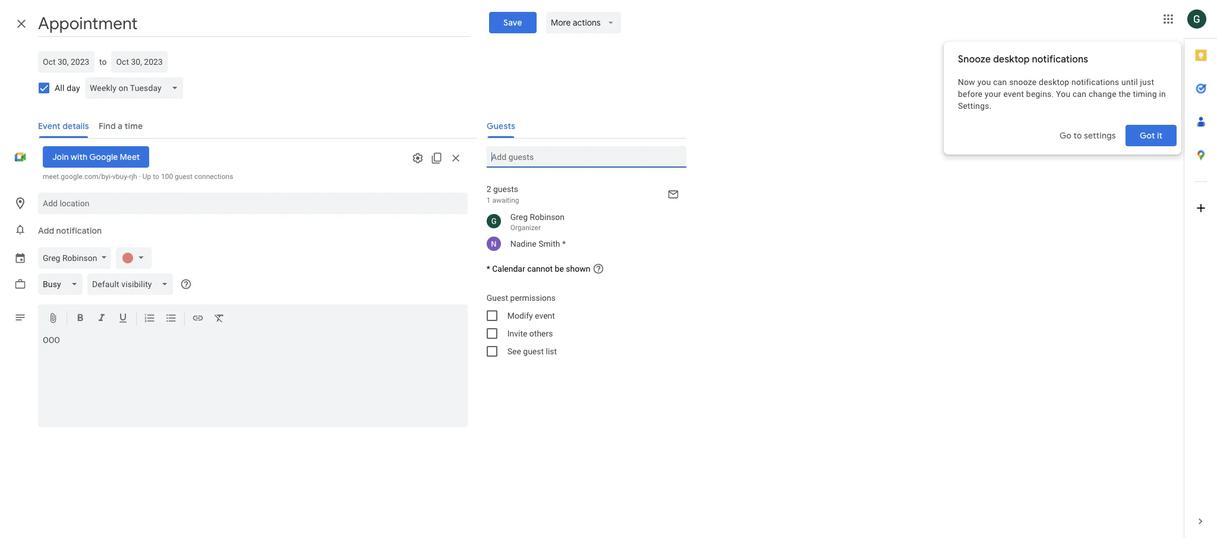 Task type: vqa. For each thing, say whether or not it's contained in the screenshot.
the rightmost guest
yes



Task type: locate. For each thing, give the bounding box(es) containing it.
event up 'others'
[[535, 311, 555, 321]]

bulleted list image
[[165, 312, 177, 326]]

1 vertical spatial event
[[535, 311, 555, 321]]

1 horizontal spatial desktop
[[1039, 77, 1070, 87]]

guest
[[487, 293, 508, 303]]

0 vertical spatial robinson
[[530, 212, 565, 222]]

now you can snooze desktop notifications until just before your event begins. you can change the timing in settings.
[[959, 77, 1167, 111]]

all day
[[55, 83, 80, 93]]

Title text field
[[38, 11, 470, 37]]

save
[[504, 17, 523, 28]]

greg inside greg robinson organizer
[[511, 212, 528, 222]]

invite others
[[508, 329, 553, 338]]

shown
[[566, 264, 591, 274]]

None field
[[85, 77, 188, 99], [38, 274, 87, 295], [87, 274, 178, 295], [85, 77, 188, 99], [38, 274, 87, 295], [87, 274, 178, 295]]

1 vertical spatial notifications
[[1072, 77, 1120, 87]]

others
[[530, 329, 553, 338]]

1 horizontal spatial to
[[153, 172, 159, 181]]

Description text field
[[38, 335, 468, 425]]

can up your
[[994, 77, 1008, 87]]

0 horizontal spatial event
[[535, 311, 555, 321]]

to right start date text box
[[99, 57, 107, 67]]

robinson
[[530, 212, 565, 222], [62, 253, 97, 263]]

1 vertical spatial robinson
[[62, 253, 97, 263]]

guest left the list
[[523, 347, 544, 356]]

until
[[1122, 77, 1139, 87]]

robinson up organizer
[[530, 212, 565, 222]]

just
[[1141, 77, 1155, 87]]

1 vertical spatial desktop
[[1039, 77, 1070, 87]]

up
[[143, 172, 151, 181]]

0 vertical spatial desktop
[[994, 54, 1030, 65]]

actions
[[573, 17, 601, 28]]

greg up organizer
[[511, 212, 528, 222]]

robinson inside greg robinson organizer
[[530, 212, 565, 222]]

snooze desktop notifications heading
[[959, 52, 1168, 67]]

to right up
[[153, 172, 159, 181]]

settings.
[[959, 101, 992, 111]]

greg
[[511, 212, 528, 222], [43, 253, 60, 263]]

now
[[959, 77, 976, 87]]

greg robinson, organizer tree item
[[477, 209, 687, 234]]

remove formatting image
[[213, 312, 225, 326]]

guests invited to this event. tree
[[477, 209, 687, 253]]

guest permissions
[[487, 293, 556, 303]]

1 horizontal spatial guest
[[523, 347, 544, 356]]

1 horizontal spatial event
[[1004, 89, 1025, 99]]

event down snooze
[[1004, 89, 1025, 99]]

can right you
[[1073, 89, 1087, 99]]

ooo
[[43, 335, 60, 345]]

1 horizontal spatial can
[[1073, 89, 1087, 99]]

notifications up now you can snooze desktop notifications until just before your event begins. you can change the timing in settings.
[[1033, 54, 1089, 65]]

underline image
[[117, 312, 129, 326]]

0 horizontal spatial robinson
[[62, 253, 97, 263]]

notification
[[56, 225, 102, 236]]

rjh
[[129, 172, 137, 181]]

0 horizontal spatial desktop
[[994, 54, 1030, 65]]

robinson for greg robinson
[[62, 253, 97, 263]]

be
[[555, 264, 564, 274]]

1 horizontal spatial *
[[562, 239, 566, 249]]

snooze
[[1010, 77, 1037, 87]]

0 horizontal spatial greg
[[43, 253, 60, 263]]

* right smith on the left of the page
[[562, 239, 566, 249]]

snooze
[[959, 54, 991, 65]]

1 vertical spatial can
[[1073, 89, 1087, 99]]

greg down add
[[43, 253, 60, 263]]

arrow_drop_down
[[606, 17, 616, 28]]

desktop
[[994, 54, 1030, 65], [1039, 77, 1070, 87]]

event
[[1004, 89, 1025, 99], [535, 311, 555, 321]]

notifications up change
[[1072, 77, 1120, 87]]

notifications
[[1033, 54, 1089, 65], [1072, 77, 1120, 87]]

group
[[477, 289, 687, 360]]

list
[[546, 347, 557, 356]]

* left calendar
[[487, 264, 490, 274]]

0 horizontal spatial *
[[487, 264, 490, 274]]

snooze desktop notifications alert dialog
[[944, 42, 1182, 155]]

desktop inside heading
[[994, 54, 1030, 65]]

insert link image
[[192, 312, 204, 326]]

save button
[[489, 12, 537, 33]]

meet
[[120, 152, 140, 162]]

formatting options toolbar
[[38, 304, 468, 333]]

cannot
[[528, 264, 553, 274]]

add notification
[[38, 225, 102, 236]]

0 horizontal spatial can
[[994, 77, 1008, 87]]

1 vertical spatial greg
[[43, 253, 60, 263]]

guest right 100
[[175, 172, 193, 181]]

robinson for greg robinson organizer
[[530, 212, 565, 222]]

see
[[508, 347, 521, 356]]

nadine smith *
[[511, 239, 566, 249]]

0 horizontal spatial guest
[[175, 172, 193, 181]]

guest
[[175, 172, 193, 181], [523, 347, 544, 356]]

0 vertical spatial greg
[[511, 212, 528, 222]]

awaiting
[[493, 196, 519, 205]]

0 vertical spatial *
[[562, 239, 566, 249]]

desktop up you
[[1039, 77, 1070, 87]]

0 vertical spatial event
[[1004, 89, 1025, 99]]

desktop up snooze
[[994, 54, 1030, 65]]

smith
[[539, 239, 560, 249]]

before
[[959, 89, 983, 99]]

0 vertical spatial notifications
[[1033, 54, 1089, 65]]

notifications inside heading
[[1033, 54, 1089, 65]]

1 vertical spatial to
[[153, 172, 159, 181]]

1 horizontal spatial greg
[[511, 212, 528, 222]]

0 vertical spatial guest
[[175, 172, 193, 181]]

tab list
[[1185, 39, 1218, 505]]

0 horizontal spatial to
[[99, 57, 107, 67]]

·
[[139, 172, 141, 181]]

connections
[[194, 172, 233, 181]]

*
[[562, 239, 566, 249], [487, 264, 490, 274]]

invite
[[508, 329, 528, 338]]

Start date text field
[[43, 55, 90, 69]]

day
[[67, 83, 80, 93]]

vbuy-
[[112, 172, 129, 181]]

robinson down "notification"
[[62, 253, 97, 263]]

1 horizontal spatial robinson
[[530, 212, 565, 222]]

to
[[99, 57, 107, 67], [153, 172, 159, 181]]

can
[[994, 77, 1008, 87], [1073, 89, 1087, 99]]

0 vertical spatial to
[[99, 57, 107, 67]]



Task type: describe. For each thing, give the bounding box(es) containing it.
organizer
[[511, 224, 541, 232]]

* inside nadine smith tree item
[[562, 239, 566, 249]]

italic image
[[96, 312, 108, 326]]

modify
[[508, 311, 533, 321]]

bold image
[[74, 312, 86, 326]]

modify event
[[508, 311, 555, 321]]

you
[[978, 77, 992, 87]]

all
[[55, 83, 65, 93]]

100
[[161, 172, 173, 181]]

snooze desktop notifications
[[959, 54, 1089, 65]]

2 guests 1 awaiting
[[487, 184, 519, 205]]

add notification button
[[33, 216, 107, 245]]

more actions arrow_drop_down
[[551, 17, 616, 28]]

greg for greg robinson
[[43, 253, 60, 263]]

0 vertical spatial can
[[994, 77, 1008, 87]]

more
[[551, 17, 571, 28]]

* calendar cannot be shown
[[487, 264, 591, 274]]

numbered list image
[[144, 312, 156, 326]]

your
[[985, 89, 1002, 99]]

Guests text field
[[492, 146, 682, 168]]

calendar
[[492, 264, 525, 274]]

greg for greg robinson organizer
[[511, 212, 528, 222]]

greg robinson organizer
[[511, 212, 565, 232]]

permissions
[[511, 293, 556, 303]]

nadine smith tree item
[[477, 234, 687, 253]]

add
[[38, 225, 54, 236]]

greg robinson
[[43, 253, 97, 263]]

Location text field
[[43, 193, 463, 214]]

2
[[487, 184, 491, 194]]

End date text field
[[116, 55, 163, 69]]

google
[[89, 152, 118, 162]]

guests
[[494, 184, 519, 194]]

desktop inside now you can snooze desktop notifications until just before your event begins. you can change the timing in settings.
[[1039, 77, 1070, 87]]

join
[[52, 152, 69, 162]]

timing
[[1134, 89, 1158, 99]]

see guest list
[[508, 347, 557, 356]]

join with google meet link
[[43, 146, 149, 168]]

with
[[71, 152, 88, 162]]

meet.google.com/byi-vbuy-rjh · up to 100 guest connections
[[43, 172, 233, 181]]

group containing guest permissions
[[477, 289, 687, 360]]

you
[[1057, 89, 1071, 99]]

begins.
[[1027, 89, 1055, 99]]

nadine
[[511, 239, 537, 249]]

join with google meet
[[52, 152, 140, 162]]

meet.google.com/byi-
[[43, 172, 112, 181]]

1
[[487, 196, 491, 205]]

1 vertical spatial *
[[487, 264, 490, 274]]

1 vertical spatial guest
[[523, 347, 544, 356]]

notifications inside now you can snooze desktop notifications until just before your event begins. you can change the timing in settings.
[[1072, 77, 1120, 87]]

the
[[1119, 89, 1131, 99]]

change
[[1089, 89, 1117, 99]]

in
[[1160, 89, 1167, 99]]

event inside now you can snooze desktop notifications until just before your event begins. you can change the timing in settings.
[[1004, 89, 1025, 99]]



